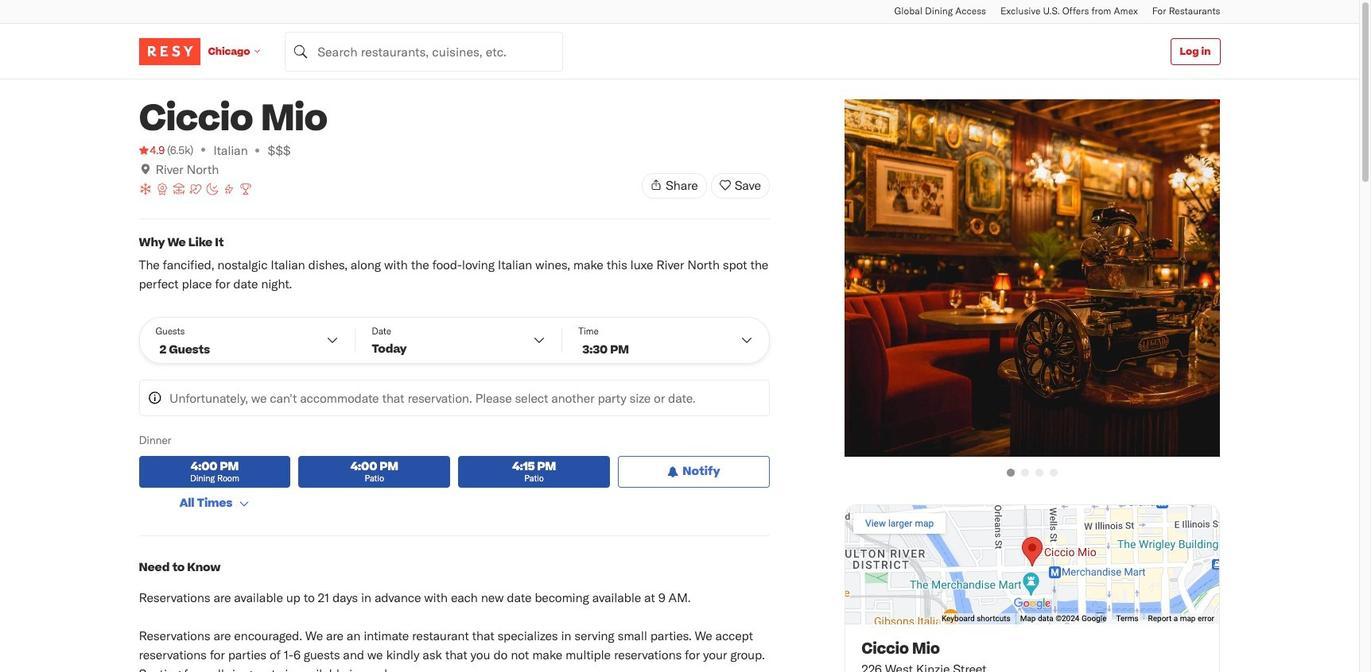 Task type: locate. For each thing, give the bounding box(es) containing it.
None field
[[285, 31, 563, 71]]

4.9 out of 5 stars image
[[139, 142, 165, 158]]



Task type: describe. For each thing, give the bounding box(es) containing it.
Search restaurants, cuisines, etc. text field
[[285, 31, 563, 71]]



